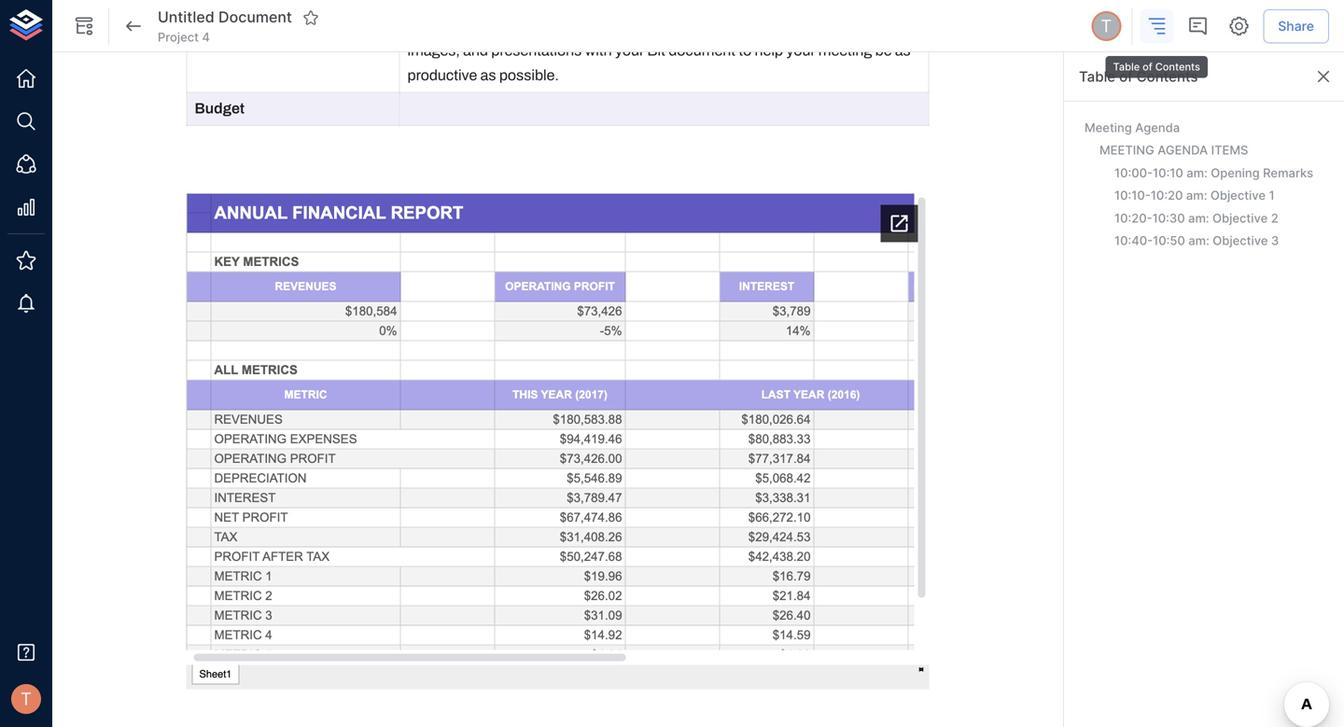 Task type: describe. For each thing, give the bounding box(es) containing it.
remarks
[[1263, 166, 1314, 180]]

show wiki image
[[73, 15, 95, 37]]

share button
[[1264, 9, 1330, 43]]

document
[[669, 43, 736, 59]]

ultimate
[[617, 18, 670, 34]]

agenda
[[1136, 120, 1180, 135]]

meeting agenda meeting agenda items 10:00-10:10 am: opening remarks 10:10-10:20 am: objective 1 10:20-10:30 am: objective 2 10:40-10:50 am: objective 3
[[1085, 120, 1314, 248]]

t for 't' button to the left
[[21, 689, 32, 709]]

0 horizontal spatial as
[[481, 67, 496, 84]]

goals
[[673, 18, 709, 34]]

1 horizontal spatial and
[[530, 18, 555, 34]]

be
[[875, 43, 892, 59]]

topic
[[494, 18, 527, 34]]

am: down meeting agenda items link
[[1187, 166, 1208, 180]]

2 your from the left
[[786, 43, 816, 59]]

meeting
[[819, 43, 872, 59]]

settings image
[[1228, 15, 1250, 37]]

are.
[[712, 18, 738, 34]]

am: right 10:20
[[1187, 188, 1208, 203]]

10:10
[[1153, 166, 1184, 180]]

meeting
[[1085, 120, 1132, 135]]

project 4
[[158, 30, 210, 44]]

am: down 10:10-10:20 am: objective 1 link
[[1189, 211, 1210, 225]]

table of contents tooltip
[[1104, 43, 1210, 80]]

table of contents inside "tooltip"
[[1113, 61, 1201, 73]]

1 horizontal spatial as
[[895, 43, 911, 59]]

10:20
[[1151, 188, 1183, 203]]

1 vertical spatial objective
[[1213, 211, 1268, 225]]

describe the topic and what the ultimate goals are. add spreadsheets, videos, images, and presentations with your bit document to help your meeting be as productive as possible.
[[408, 18, 919, 84]]

meeting agenda items link
[[1094, 139, 1330, 162]]

with
[[585, 43, 612, 59]]

10:20-
[[1115, 211, 1153, 225]]

untitled document
[[158, 8, 292, 26]]

untitled
[[158, 8, 215, 26]]

10:40-10:50 am: objective 3 link
[[1109, 230, 1330, 252]]

10:50
[[1153, 233, 1186, 248]]

contents down "table of contents" icon
[[1137, 68, 1198, 85]]

10:00-10:10 am: opening remarks link
[[1109, 162, 1330, 184]]

help
[[755, 43, 783, 59]]

2
[[1271, 211, 1279, 225]]

1 your from the left
[[615, 43, 644, 59]]

project 4 link
[[158, 29, 210, 46]]

meeting
[[1100, 143, 1155, 158]]

10:30
[[1153, 211, 1185, 225]]

1 the from the left
[[470, 18, 491, 34]]

project
[[158, 30, 199, 44]]

opening
[[1211, 166, 1260, 180]]

10:10-
[[1115, 188, 1151, 203]]

items
[[1212, 143, 1249, 158]]

2 vertical spatial objective
[[1213, 233, 1268, 248]]

possible.
[[499, 67, 559, 84]]

budget
[[195, 100, 245, 117]]

of inside "tooltip"
[[1143, 61, 1153, 73]]

am: right 10:50
[[1189, 233, 1210, 248]]



Task type: vqa. For each thing, say whether or not it's contained in the screenshot.
middle Objective
yes



Task type: locate. For each thing, give the bounding box(es) containing it.
0 horizontal spatial t button
[[6, 679, 47, 720]]

10:00-
[[1115, 166, 1153, 180]]

contents down comments image
[[1156, 61, 1201, 73]]

your left bit
[[615, 43, 644, 59]]

table of contents image
[[1146, 15, 1168, 37]]

images,
[[408, 43, 460, 59]]

agenda
[[1158, 143, 1208, 158]]

2 the from the left
[[593, 18, 614, 34]]

1 vertical spatial t button
[[6, 679, 47, 720]]

1 horizontal spatial your
[[786, 43, 816, 59]]

1 vertical spatial and
[[463, 43, 488, 59]]

productive
[[408, 67, 477, 84]]

1 horizontal spatial t button
[[1089, 8, 1124, 44]]

1 horizontal spatial the
[[593, 18, 614, 34]]

10:10-10:20 am: objective 1 link
[[1109, 184, 1330, 207]]

objective down opening
[[1211, 188, 1266, 203]]

presentations
[[491, 43, 582, 59]]

1 horizontal spatial of
[[1143, 61, 1153, 73]]

t for the topmost 't' button
[[1101, 16, 1112, 36]]

table
[[1113, 61, 1140, 73], [1079, 68, 1116, 85]]

the
[[470, 18, 491, 34], [593, 18, 614, 34]]

as
[[895, 43, 911, 59], [481, 67, 496, 84]]

objective down 10:10-10:20 am: objective 1 link
[[1213, 211, 1268, 225]]

0 vertical spatial objective
[[1211, 188, 1266, 203]]

add
[[741, 18, 768, 34]]

0 vertical spatial and
[[530, 18, 555, 34]]

table inside "tooltip"
[[1113, 61, 1140, 73]]

t button
[[1089, 8, 1124, 44], [6, 679, 47, 720]]

0 vertical spatial t
[[1101, 16, 1112, 36]]

0 horizontal spatial and
[[463, 43, 488, 59]]

1
[[1269, 188, 1275, 203]]

favorite image
[[302, 9, 319, 26]]

1 vertical spatial as
[[481, 67, 496, 84]]

contents
[[1156, 61, 1201, 73], [1137, 68, 1198, 85]]

the up with
[[593, 18, 614, 34]]

your down spreadsheets,
[[786, 43, 816, 59]]

0 vertical spatial as
[[895, 43, 911, 59]]

go back image
[[122, 15, 145, 37]]

1 vertical spatial t
[[21, 689, 32, 709]]

comments image
[[1187, 15, 1209, 37]]

videos,
[[868, 18, 916, 34]]

contents inside "tooltip"
[[1156, 61, 1201, 73]]

as left possible.
[[481, 67, 496, 84]]

what
[[558, 18, 590, 34]]

bit
[[647, 43, 666, 59]]

table of contents
[[1113, 61, 1201, 73], [1079, 68, 1198, 85]]

of down "table of contents" icon
[[1143, 61, 1153, 73]]

10:40-
[[1115, 233, 1153, 248]]

am:
[[1187, 166, 1208, 180], [1187, 188, 1208, 203], [1189, 211, 1210, 225], [1189, 233, 1210, 248]]

and up productive
[[463, 43, 488, 59]]

the left topic
[[470, 18, 491, 34]]

objective
[[1211, 188, 1266, 203], [1213, 211, 1268, 225], [1213, 233, 1268, 248]]

4
[[202, 30, 210, 44]]

3
[[1272, 233, 1279, 248]]

of
[[1143, 61, 1153, 73], [1120, 68, 1133, 85]]

10:20-10:30 am: objective 2 link
[[1109, 207, 1330, 230]]

your
[[615, 43, 644, 59], [786, 43, 816, 59]]

0 horizontal spatial of
[[1120, 68, 1133, 85]]

spreadsheets,
[[771, 18, 865, 34]]

0 vertical spatial t button
[[1089, 8, 1124, 44]]

t
[[1101, 16, 1112, 36], [21, 689, 32, 709]]

share
[[1278, 18, 1315, 34]]

0 horizontal spatial your
[[615, 43, 644, 59]]

objective down '10:20-10:30 am: objective 2' link
[[1213, 233, 1268, 248]]

0 horizontal spatial t
[[21, 689, 32, 709]]

and
[[530, 18, 555, 34], [463, 43, 488, 59]]

to
[[739, 43, 752, 59]]

and up presentations
[[530, 18, 555, 34]]

0 horizontal spatial the
[[470, 18, 491, 34]]

meeting agenda link
[[1079, 117, 1330, 139]]

describe
[[408, 18, 467, 34]]

document
[[219, 8, 292, 26]]

of up meeting
[[1120, 68, 1133, 85]]

as right be
[[895, 43, 911, 59]]

1 horizontal spatial t
[[1101, 16, 1112, 36]]



